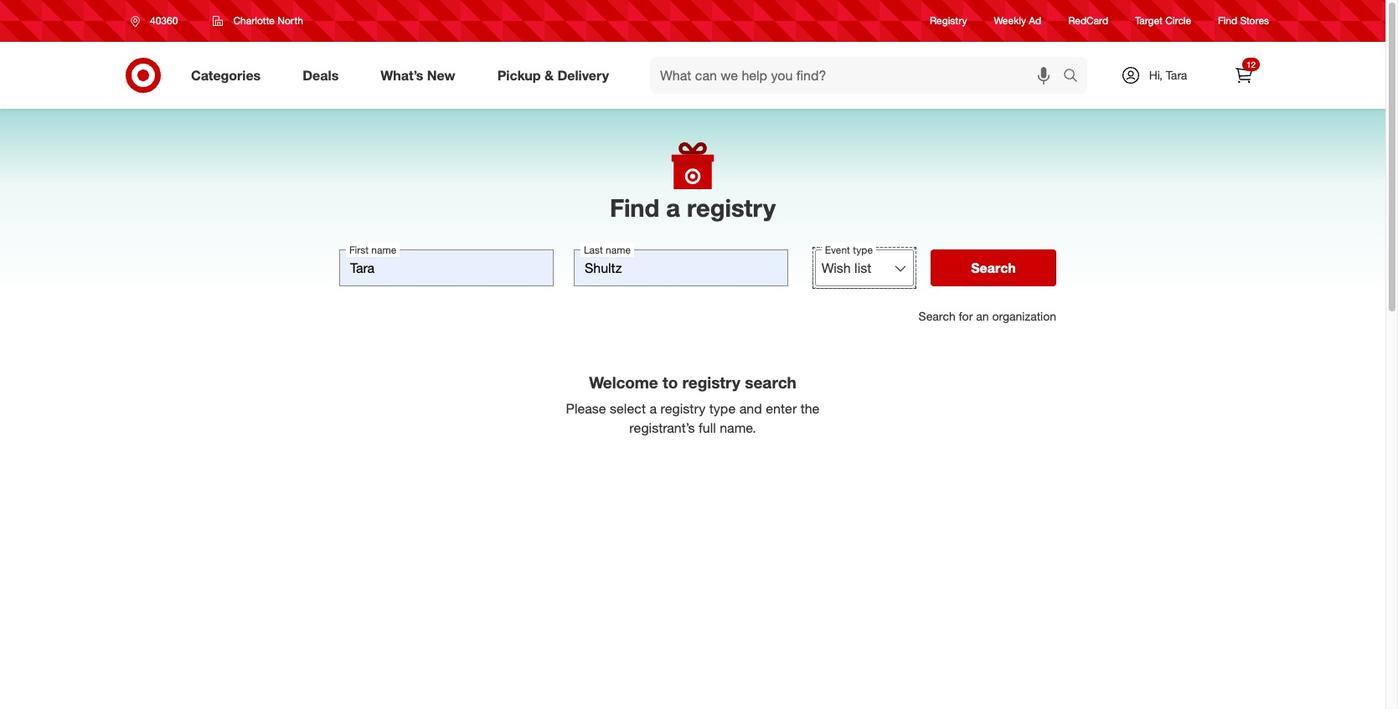 Task type: locate. For each thing, give the bounding box(es) containing it.
1 vertical spatial find
[[610, 193, 659, 223]]

search down redcard link
[[1055, 68, 1096, 85]]

1 horizontal spatial a
[[666, 193, 680, 223]]

1 vertical spatial registry
[[682, 373, 740, 392]]

1 horizontal spatial find
[[1218, 15, 1237, 27]]

stores
[[1240, 15, 1269, 27]]

0 horizontal spatial search
[[745, 373, 796, 392]]

1 horizontal spatial search
[[971, 260, 1016, 277]]

please
[[566, 400, 606, 417]]

search for search for an organization
[[919, 309, 956, 324]]

search for an organization
[[919, 309, 1056, 324]]

0 vertical spatial find
[[1218, 15, 1237, 27]]

None text field
[[574, 250, 788, 287]]

search up search for an organization link
[[971, 260, 1016, 277]]

select
[[610, 400, 646, 417]]

target circle link
[[1135, 14, 1191, 28]]

registry for to
[[682, 373, 740, 392]]

0 vertical spatial search
[[971, 260, 1016, 277]]

1 vertical spatial a
[[650, 400, 657, 417]]

what's
[[381, 67, 423, 83]]

what's new
[[381, 67, 455, 83]]

the
[[801, 400, 820, 417]]

search
[[971, 260, 1016, 277], [919, 309, 956, 324]]

pickup & delivery
[[497, 67, 609, 83]]

search button
[[1055, 57, 1096, 97]]

registry
[[687, 193, 776, 223], [682, 373, 740, 392], [660, 400, 705, 417]]

find for find stores
[[1218, 15, 1237, 27]]

search up "enter"
[[745, 373, 796, 392]]

find stores link
[[1218, 14, 1269, 28]]

0 vertical spatial search
[[1055, 68, 1096, 85]]

find a registry
[[610, 193, 776, 223]]

deals link
[[288, 57, 360, 94]]

What can we help you find? suggestions appear below search field
[[650, 57, 1067, 94]]

registry link
[[930, 14, 967, 28]]

0 horizontal spatial search
[[919, 309, 956, 324]]

0 horizontal spatial find
[[610, 193, 659, 223]]

None text field
[[339, 250, 554, 287]]

0 vertical spatial a
[[666, 193, 680, 223]]

search left for
[[919, 309, 956, 324]]

enter
[[766, 400, 797, 417]]

an
[[976, 309, 989, 324]]

2 vertical spatial registry
[[660, 400, 705, 417]]

search for an organization link
[[919, 309, 1056, 324]]

0 vertical spatial registry
[[687, 193, 776, 223]]

find
[[1218, 15, 1237, 27], [610, 193, 659, 223]]

1 vertical spatial search
[[745, 373, 796, 392]]

40360
[[150, 14, 178, 27]]

type
[[709, 400, 736, 417]]

target
[[1135, 15, 1163, 27]]

pickup & delivery link
[[483, 57, 630, 94]]

find for find a registry
[[610, 193, 659, 223]]

delivery
[[557, 67, 609, 83]]

search
[[1055, 68, 1096, 85], [745, 373, 796, 392]]

charlotte
[[233, 14, 275, 27]]

12 link
[[1225, 57, 1262, 94]]

a
[[666, 193, 680, 223], [650, 400, 657, 417]]

0 horizontal spatial a
[[650, 400, 657, 417]]

target circle
[[1135, 15, 1191, 27]]

welcome to registry search please select a registry type and enter the registrant's full name.
[[566, 373, 820, 436]]

hi, tara
[[1149, 68, 1187, 82]]

registrant's
[[629, 419, 695, 436]]

redcard
[[1068, 15, 1108, 27]]

1 vertical spatial search
[[919, 309, 956, 324]]

search inside button
[[971, 260, 1016, 277]]



Task type: describe. For each thing, give the bounding box(es) containing it.
a inside welcome to registry search please select a registry type and enter the registrant's full name.
[[650, 400, 657, 417]]

categories
[[191, 67, 261, 83]]

ad
[[1029, 15, 1041, 27]]

to
[[663, 373, 678, 392]]

for
[[959, 309, 973, 324]]

new
[[427, 67, 455, 83]]

weekly
[[994, 15, 1026, 27]]

tara
[[1166, 68, 1187, 82]]

search button
[[931, 250, 1056, 287]]

organization
[[992, 309, 1056, 324]]

what's new link
[[366, 57, 476, 94]]

find stores
[[1218, 15, 1269, 27]]

weekly ad
[[994, 15, 1041, 27]]

1 horizontal spatial search
[[1055, 68, 1096, 85]]

weekly ad link
[[994, 14, 1041, 28]]

redcard link
[[1068, 14, 1108, 28]]

charlotte north
[[233, 14, 303, 27]]

and
[[739, 400, 762, 417]]

categories link
[[177, 57, 282, 94]]

north
[[278, 14, 303, 27]]

registry
[[930, 15, 967, 27]]

welcome
[[589, 373, 658, 392]]

name.
[[720, 419, 756, 436]]

full
[[699, 419, 716, 436]]

40360 button
[[120, 6, 195, 36]]

search for search
[[971, 260, 1016, 277]]

circle
[[1165, 15, 1191, 27]]

deals
[[303, 67, 339, 83]]

hi,
[[1149, 68, 1163, 82]]

&
[[544, 67, 554, 83]]

charlotte north button
[[202, 6, 314, 36]]

registry for a
[[687, 193, 776, 223]]

12
[[1246, 59, 1256, 70]]

pickup
[[497, 67, 541, 83]]

search inside welcome to registry search please select a registry type and enter the registrant's full name.
[[745, 373, 796, 392]]



Task type: vqa. For each thing, say whether or not it's contained in the screenshot.
to at the bottom left of the page
yes



